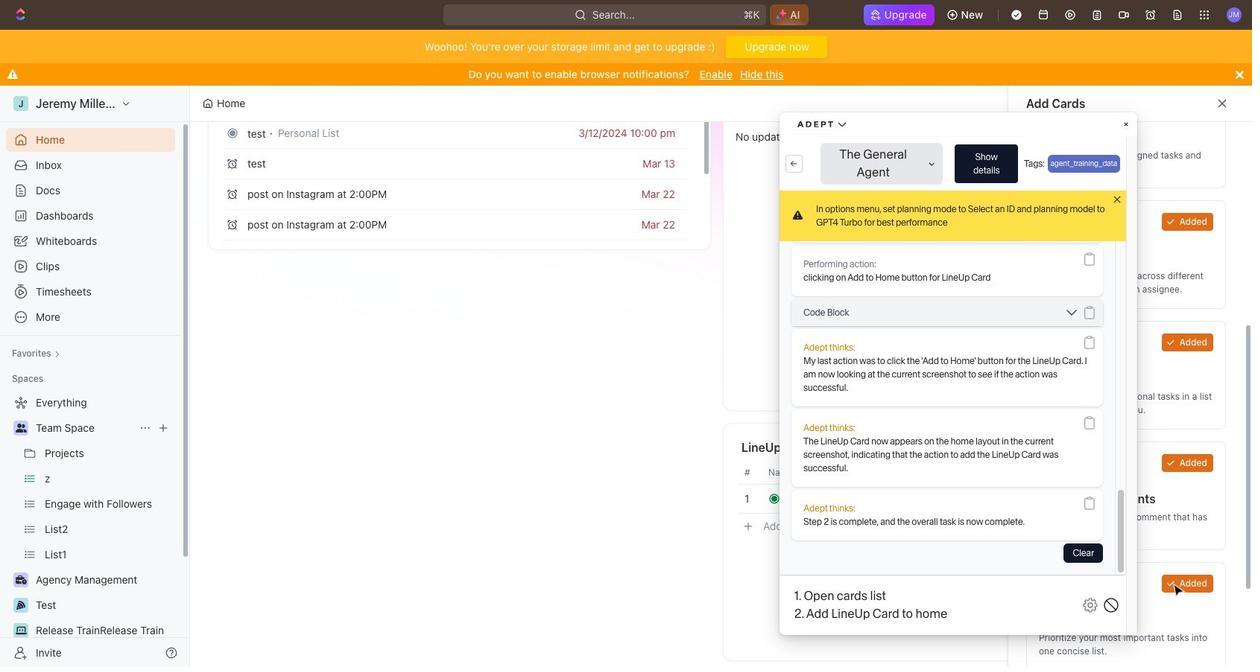Task type: vqa. For each thing, say whether or not it's contained in the screenshot.
the Hide to the bottom
no



Task type: locate. For each thing, give the bounding box(es) containing it.
tree inside sidebar navigation
[[6, 391, 175, 668]]

assigned comments image
[[1039, 455, 1066, 482]]

personal list image
[[1039, 334, 1066, 361]]

sidebar navigation
[[0, 86, 193, 668]]

tree
[[6, 391, 175, 668]]



Task type: describe. For each thing, give the bounding box(es) containing it.
laptop code image
[[15, 627, 26, 636]]

user group image
[[15, 424, 26, 433]]

lineup image
[[1039, 575, 1066, 602]]

assigned to me image
[[1039, 213, 1066, 240]]

business time image
[[15, 576, 26, 585]]

pizza slice image
[[16, 602, 25, 610]]

jeremy miller's workspace, , element
[[13, 96, 28, 111]]



